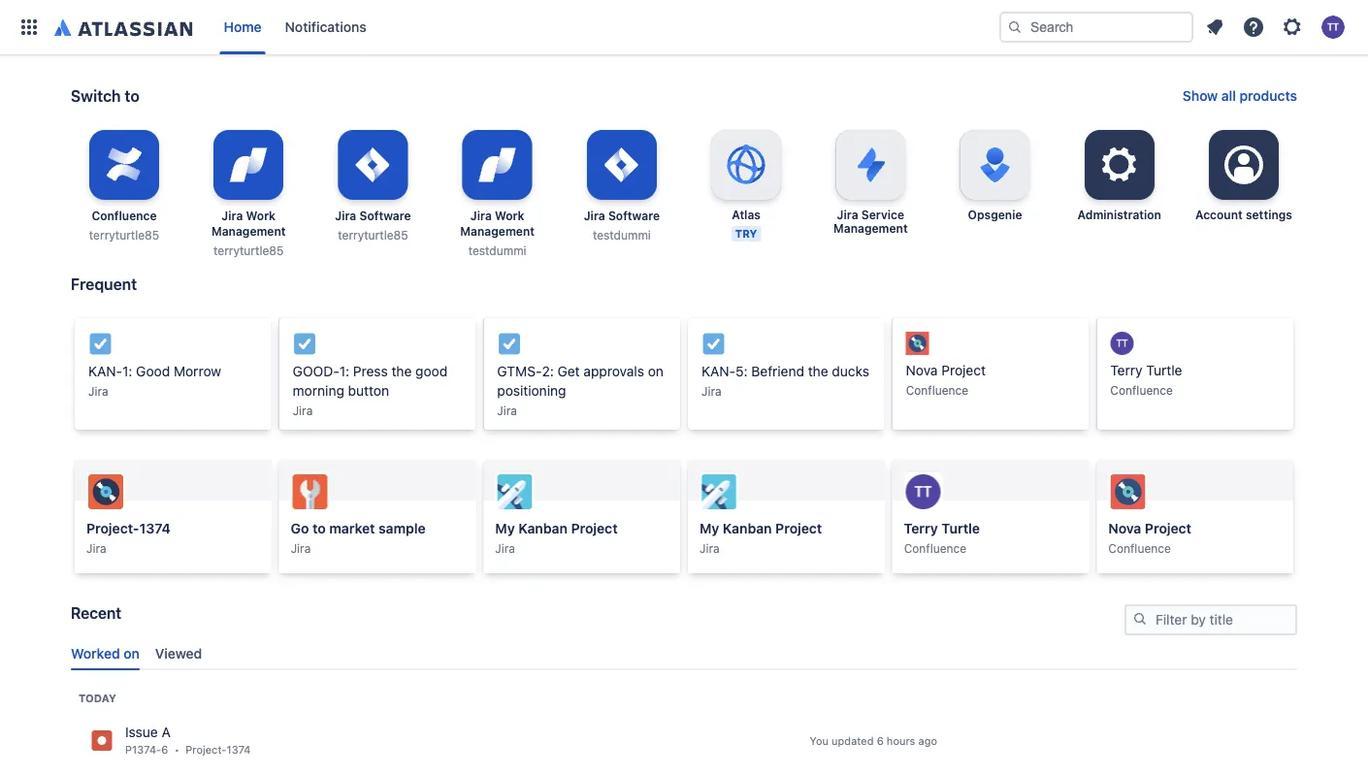 Task type: locate. For each thing, give the bounding box(es) containing it.
0 horizontal spatial 1374
[[139, 521, 171, 537]]

1 vertical spatial on
[[124, 646, 140, 662]]

my
[[495, 521, 515, 537], [700, 521, 719, 537]]

0 vertical spatial turtle
[[1146, 362, 1183, 378]]

Filter by title field
[[1127, 607, 1296, 634]]

atlas
[[732, 208, 761, 221]]

kan-5: befriend the ducks
[[702, 363, 869, 379]]

1 horizontal spatial 1374
[[227, 743, 251, 756]]

1 the from the left
[[392, 363, 412, 379]]

1 1: from the left
[[122, 363, 132, 379]]

project- right •
[[186, 743, 227, 756]]

jira
[[837, 208, 859, 221], [222, 209, 243, 222], [335, 209, 356, 222], [470, 209, 492, 222], [584, 209, 605, 222], [88, 385, 108, 398], [702, 385, 722, 398], [293, 404, 313, 418], [497, 404, 517, 418], [86, 542, 106, 555], [291, 542, 311, 555], [495, 542, 515, 555], [700, 542, 720, 555]]

press
[[353, 363, 388, 379]]

0 horizontal spatial my
[[495, 521, 515, 537]]

account settings link
[[1183, 130, 1305, 258]]

terry turtle confluence
[[904, 521, 980, 555]]

1 vertical spatial turtle
[[942, 521, 980, 537]]

6 left hours
[[877, 735, 884, 747]]

0 horizontal spatial kanban
[[518, 521, 568, 537]]

a
[[162, 724, 171, 740]]

Search field
[[1000, 12, 1194, 43]]

0 vertical spatial nova
[[906, 362, 938, 378]]

1 horizontal spatial my kanban project jira
[[700, 521, 822, 555]]

switch to
[[71, 87, 140, 105]]

to right switch
[[125, 87, 140, 105]]

1 horizontal spatial testdummi
[[593, 228, 651, 242]]

0 vertical spatial to
[[125, 87, 140, 105]]

to for go
[[313, 521, 326, 537]]

1 horizontal spatial kanban
[[723, 521, 772, 537]]

terry inside terry turtle confluence
[[904, 521, 938, 537]]

1 vertical spatial testdummi
[[468, 244, 527, 257]]

0 horizontal spatial work
[[246, 209, 276, 222]]

gtms-2: get approvals on positioning
[[497, 363, 664, 399]]

2 horizontal spatial management
[[834, 221, 908, 235]]

0 vertical spatial 1374
[[139, 521, 171, 537]]

notifications button
[[277, 12, 374, 43]]

confluence inside confluence terryturtle85
[[92, 209, 157, 222]]

software inside jira software terryturtle85
[[360, 209, 411, 222]]

1 horizontal spatial terry
[[1111, 362, 1143, 378]]

1 vertical spatial 1374
[[227, 743, 251, 756]]

1 horizontal spatial nova
[[1109, 521, 1142, 537]]

0 vertical spatial on
[[648, 363, 664, 379]]

0 horizontal spatial software
[[360, 209, 411, 222]]

1 horizontal spatial project-
[[186, 743, 227, 756]]

1 horizontal spatial management
[[460, 224, 535, 238]]

turtle inside terry turtle confluence
[[942, 521, 980, 537]]

banner containing home
[[0, 0, 1368, 54]]

you
[[810, 735, 829, 747]]

0 horizontal spatial nova
[[906, 362, 938, 378]]

to inside 'go to market sample jira'
[[313, 521, 326, 537]]

1:
[[122, 363, 132, 379], [339, 363, 349, 379]]

6
[[877, 735, 884, 747], [161, 743, 168, 756]]

1: for kan-
[[122, 363, 132, 379]]

jira work management terryturtle85
[[211, 209, 286, 257]]

on right 'worked' at the bottom left of page
[[124, 646, 140, 662]]

testdummi
[[593, 228, 651, 242], [468, 244, 527, 257]]

to for switch
[[125, 87, 140, 105]]

work
[[246, 209, 276, 222], [495, 209, 525, 222]]

0 horizontal spatial project-
[[86, 521, 139, 537]]

turtle
[[1146, 362, 1183, 378], [942, 521, 980, 537]]

1 work from the left
[[246, 209, 276, 222]]

project-
[[86, 521, 139, 537], [186, 743, 227, 756]]

go
[[291, 521, 309, 537]]

the
[[392, 363, 412, 379], [808, 363, 828, 379]]

2 my kanban project jira from the left
[[700, 521, 822, 555]]

1 horizontal spatial 1:
[[339, 363, 349, 379]]

terryturtle85 inside jira software terryturtle85
[[338, 228, 408, 242]]

all
[[1222, 88, 1236, 104]]

0 vertical spatial project-
[[86, 521, 139, 537]]

tab list containing worked on
[[63, 638, 1305, 670]]

kan- for 5:
[[702, 363, 736, 379]]

on right approvals
[[648, 363, 664, 379]]

jira inside 'go to market sample jira'
[[291, 542, 311, 555]]

the for ducks
[[808, 363, 828, 379]]

1 horizontal spatial the
[[808, 363, 828, 379]]

2 kanban from the left
[[723, 521, 772, 537]]

2 kan- from the left
[[702, 363, 736, 379]]

on
[[648, 363, 664, 379], [124, 646, 140, 662]]

nova for nova project
[[906, 362, 938, 378]]

1 vertical spatial to
[[313, 521, 326, 537]]

tab list
[[63, 638, 1305, 670]]

2 the from the left
[[808, 363, 828, 379]]

work inside "jira work management testdummi"
[[495, 209, 525, 222]]

turtle for terry turtle confluence
[[942, 521, 980, 537]]

1 vertical spatial nova
[[1109, 521, 1142, 537]]

morrow
[[174, 363, 221, 379]]

0 horizontal spatial management
[[211, 224, 286, 238]]

2 software from the left
[[608, 209, 660, 222]]

management inside button
[[834, 221, 908, 235]]

kanban
[[518, 521, 568, 537], [723, 521, 772, 537]]

jira inside jira software terryturtle85
[[335, 209, 356, 222]]

jira inside jira service management
[[837, 208, 859, 221]]

project- inside issue a p1374-6 • project-1374
[[186, 743, 227, 756]]

1: left the good
[[122, 363, 132, 379]]

testdummi inside jira software testdummi
[[593, 228, 651, 242]]

2 work from the left
[[495, 209, 525, 222]]

banner
[[0, 0, 1368, 54]]

1: inside good-1: press the good morning button
[[339, 363, 349, 379]]

2 horizontal spatial terryturtle85
[[338, 228, 408, 242]]

recent
[[71, 604, 121, 623]]

terryturtle85
[[89, 228, 159, 242], [338, 228, 408, 242], [214, 244, 284, 257]]

opsgenie
[[968, 208, 1022, 221]]

to
[[125, 87, 140, 105], [313, 521, 326, 537]]

software inside jira software testdummi
[[608, 209, 660, 222]]

1 vertical spatial project-
[[186, 743, 227, 756]]

kan- left the good
[[88, 363, 122, 379]]

nova right ducks
[[906, 362, 938, 378]]

settings icon image
[[1281, 16, 1304, 39]]

nova project
[[906, 362, 986, 378]]

work for jira work management testdummi
[[495, 209, 525, 222]]

the left good
[[392, 363, 412, 379]]

0 horizontal spatial my kanban project jira
[[495, 521, 618, 555]]

gtms-
[[497, 363, 542, 379]]

help icon image
[[1242, 16, 1266, 39]]

nova inside nova project confluence
[[1109, 521, 1142, 537]]

2 my from the left
[[700, 521, 719, 537]]

account settings
[[1196, 208, 1293, 221]]

1 horizontal spatial turtle
[[1146, 362, 1183, 378]]

kan- left befriend
[[702, 363, 736, 379]]

project
[[942, 362, 986, 378], [571, 521, 618, 537], [776, 521, 822, 537], [1145, 521, 1192, 537]]

good
[[415, 363, 448, 379]]

1 horizontal spatial my
[[700, 521, 719, 537]]

sample
[[379, 521, 426, 537]]

home element
[[12, 0, 1000, 54]]

opsgenie button
[[934, 130, 1056, 225]]

0 horizontal spatial turtle
[[942, 521, 980, 537]]

1: for good-
[[339, 363, 349, 379]]

0 horizontal spatial kan-
[[88, 363, 122, 379]]

notifications
[[285, 19, 367, 35]]

1 horizontal spatial to
[[313, 521, 326, 537]]

jira service management
[[834, 208, 908, 235]]

jira inside jira software testdummi
[[584, 209, 605, 222]]

software
[[360, 209, 411, 222], [608, 209, 660, 222]]

1 software from the left
[[360, 209, 411, 222]]

nova
[[906, 362, 938, 378], [1109, 521, 1142, 537]]

1 horizontal spatial on
[[648, 363, 664, 379]]

1 kan- from the left
[[88, 363, 122, 379]]

1 my kanban project jira from the left
[[495, 521, 618, 555]]

6 inside issue a p1374-6 • project-1374
[[161, 743, 168, 756]]

0 horizontal spatial 6
[[161, 743, 168, 756]]

0 horizontal spatial testdummi
[[468, 244, 527, 257]]

nova up search icon
[[1109, 521, 1142, 537]]

•
[[174, 743, 179, 756]]

testdummi inside "jira work management testdummi"
[[468, 244, 527, 257]]

work for jira work management terryturtle85
[[246, 209, 276, 222]]

get
[[558, 363, 580, 379]]

1 vertical spatial terry
[[904, 521, 938, 537]]

button
[[348, 383, 389, 399]]

work inside jira work management terryturtle85
[[246, 209, 276, 222]]

jira service management link
[[810, 130, 932, 258]]

today
[[79, 692, 116, 705]]

1 horizontal spatial work
[[495, 209, 525, 222]]

1 horizontal spatial 6
[[877, 735, 884, 747]]

to right go
[[313, 521, 326, 537]]

0 horizontal spatial to
[[125, 87, 140, 105]]

home button
[[216, 12, 269, 43]]

0 horizontal spatial the
[[392, 363, 412, 379]]

issue a p1374-6 • project-1374
[[125, 724, 251, 756]]

0 horizontal spatial 1:
[[122, 363, 132, 379]]

befriend
[[751, 363, 804, 379]]

the inside good-1: press the good morning button
[[392, 363, 412, 379]]

0 vertical spatial testdummi
[[593, 228, 651, 242]]

1374
[[139, 521, 171, 537], [227, 743, 251, 756]]

the left ducks
[[808, 363, 828, 379]]

1 horizontal spatial kan-
[[702, 363, 736, 379]]

6 left •
[[161, 743, 168, 756]]

atlassian image
[[54, 16, 193, 39], [54, 16, 193, 39]]

project- up recent
[[86, 521, 139, 537]]

confluence
[[92, 209, 157, 222], [906, 384, 969, 397], [1111, 384, 1173, 397], [904, 542, 967, 555], [1109, 542, 1171, 555]]

0 horizontal spatial terry
[[904, 521, 938, 537]]

terry
[[1111, 362, 1143, 378], [904, 521, 938, 537]]

management
[[834, 221, 908, 235], [211, 224, 286, 238], [460, 224, 535, 238]]

1 horizontal spatial software
[[608, 209, 660, 222]]

0 vertical spatial terry
[[1111, 362, 1143, 378]]

1: left press
[[339, 363, 349, 379]]

2 1: from the left
[[339, 363, 349, 379]]

settings
[[1246, 208, 1293, 221]]

kan-
[[88, 363, 122, 379], [702, 363, 736, 379]]

1 horizontal spatial terryturtle85
[[214, 244, 284, 257]]



Task type: describe. For each thing, give the bounding box(es) containing it.
frequent
[[71, 275, 137, 294]]

confluence terryturtle85
[[89, 209, 159, 242]]

1 my from the left
[[495, 521, 515, 537]]

jira service management button
[[810, 130, 932, 239]]

terry for terry turtle
[[1111, 362, 1143, 378]]

appswitcher icon image
[[17, 16, 41, 39]]

0 horizontal spatial terryturtle85
[[89, 228, 159, 242]]

software for testdummi
[[608, 209, 660, 222]]

confluence inside terry turtle confluence
[[904, 542, 967, 555]]

hours
[[887, 735, 916, 747]]

issue
[[125, 724, 158, 740]]

go to market sample jira
[[291, 521, 426, 555]]

worked on
[[71, 646, 140, 662]]

atlas try
[[732, 208, 761, 240]]

try
[[735, 228, 757, 240]]

show
[[1183, 88, 1218, 104]]

confluence inside nova project confluence
[[1109, 542, 1171, 555]]

turtle for terry turtle
[[1146, 362, 1183, 378]]

management for jira work management testdummi
[[460, 224, 535, 238]]

management for jira work management terryturtle85
[[211, 224, 286, 238]]

show all products
[[1183, 88, 1298, 104]]

on inside gtms-2: get approvals on positioning
[[648, 363, 664, 379]]

ago
[[919, 735, 937, 747]]

good-1: press the good morning button
[[293, 363, 448, 399]]

kan- for 1:
[[88, 363, 122, 379]]

jira work management testdummi
[[460, 209, 535, 257]]

kan-5: befriend the ducks link
[[702, 332, 871, 381]]

opsgenie link
[[934, 130, 1056, 258]]

terry for terry turtle confluence
[[904, 521, 938, 537]]

you updated 6 hours ago
[[810, 735, 937, 747]]

jira inside jira work management terryturtle85
[[222, 209, 243, 222]]

ducks
[[832, 363, 869, 379]]

good-
[[293, 363, 339, 379]]

project-1374 jira
[[86, 521, 171, 555]]

0 horizontal spatial on
[[124, 646, 140, 662]]

market
[[329, 521, 375, 537]]

nova for nova project confluence
[[1109, 521, 1142, 537]]

jira software terryturtle85
[[335, 209, 411, 242]]

jira inside project-1374 jira
[[86, 542, 106, 555]]

terryturtle85 inside jira work management terryturtle85
[[214, 244, 284, 257]]

5:
[[736, 363, 748, 379]]

jira software testdummi
[[584, 209, 660, 242]]

software for terryturtle85
[[360, 209, 411, 222]]

kan-1: good morrow
[[88, 363, 221, 379]]

updated
[[832, 735, 874, 747]]

search image
[[1133, 611, 1148, 627]]

notifications image
[[1203, 16, 1227, 39]]

project- inside project-1374 jira
[[86, 521, 139, 537]]

approvals
[[584, 363, 644, 379]]

the for good
[[392, 363, 412, 379]]

home
[[224, 19, 262, 35]]

viewed
[[155, 646, 202, 662]]

1374 inside project-1374 jira
[[139, 521, 171, 537]]

show all products button
[[1183, 86, 1298, 106]]

morning
[[293, 383, 344, 399]]

gtms-2: get approvals on positioning link
[[497, 332, 667, 401]]

account
[[1196, 208, 1243, 221]]

switch
[[71, 87, 121, 105]]

terry turtle
[[1111, 362, 1183, 378]]

positioning
[[497, 383, 566, 399]]

administration
[[1078, 208, 1162, 221]]

good
[[136, 363, 170, 379]]

1374 inside issue a p1374-6 • project-1374
[[227, 743, 251, 756]]

jira inside "jira work management testdummi"
[[470, 209, 492, 222]]

jira image
[[90, 729, 114, 752]]

good-1: press the good morning button link
[[293, 332, 462, 401]]

worked
[[71, 646, 120, 662]]

administration button
[[1059, 130, 1181, 221]]

nova project confluence
[[1109, 521, 1192, 555]]

2:
[[542, 363, 554, 379]]

service
[[862, 208, 905, 221]]

1 kanban from the left
[[518, 521, 568, 537]]

management for jira service management
[[834, 221, 908, 235]]

p1374-
[[125, 743, 161, 756]]

account settings button
[[1183, 130, 1305, 221]]

terry turtle link
[[1111, 332, 1280, 380]]

project inside nova project confluence
[[1145, 521, 1192, 537]]

products
[[1240, 88, 1298, 104]]

kan-1: good morrow link
[[88, 332, 258, 381]]

nova project link
[[906, 332, 1076, 380]]

administration link
[[1059, 130, 1181, 258]]

search image
[[1007, 19, 1023, 35]]



Task type: vqa. For each thing, say whether or not it's contained in the screenshot.
to move through notifications.
no



